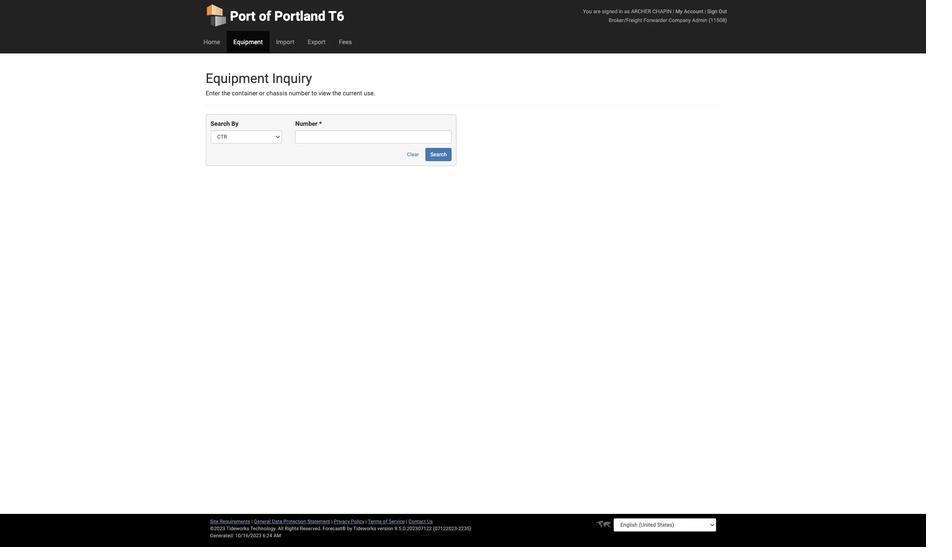 Task type: locate. For each thing, give the bounding box(es) containing it.
equipment inside equipment inquiry enter the container or chassis number to view the current use.
[[206, 71, 269, 86]]

equipment for equipment
[[233, 38, 263, 46]]

1 vertical spatial of
[[383, 519, 388, 525]]

equipment inquiry enter the container or chassis number to view the current use.
[[206, 71, 375, 97]]

terms of service link
[[368, 519, 405, 525]]

0 horizontal spatial the
[[222, 90, 230, 97]]

of
[[259, 8, 271, 24], [383, 519, 388, 525]]

equipment
[[233, 38, 263, 46], [206, 71, 269, 86]]

of up version
[[383, 519, 388, 525]]

rights
[[285, 526, 299, 532]]

| left sign
[[705, 8, 706, 15]]

portland
[[274, 8, 326, 24]]

port of portland t6 link
[[206, 0, 344, 31]]

1 horizontal spatial the
[[332, 90, 341, 97]]

clear
[[407, 152, 419, 158]]

company
[[669, 17, 691, 23]]

|
[[673, 8, 674, 15], [705, 8, 706, 15], [251, 519, 253, 525], [331, 519, 333, 525], [366, 519, 367, 525], [406, 519, 407, 525]]

policy
[[351, 519, 364, 525]]

chapin
[[653, 8, 672, 15]]

1 vertical spatial equipment
[[206, 71, 269, 86]]

equipment button
[[227, 31, 269, 53]]

chassis
[[266, 90, 287, 97]]

technology.
[[250, 526, 277, 532]]

broker/freight
[[609, 17, 642, 23]]

port of portland t6
[[230, 8, 344, 24]]

search inside button
[[430, 152, 447, 158]]

you
[[583, 8, 592, 15]]

home
[[203, 38, 220, 46]]

0 horizontal spatial search
[[211, 120, 230, 127]]

equipment down port
[[233, 38, 263, 46]]

my
[[676, 8, 683, 15]]

service
[[389, 519, 405, 525]]

of right port
[[259, 8, 271, 24]]

the
[[222, 90, 230, 97], [332, 90, 341, 97]]

import
[[276, 38, 294, 46]]

home button
[[197, 31, 227, 53]]

search
[[211, 120, 230, 127], [430, 152, 447, 158]]

privacy policy link
[[334, 519, 364, 525]]

the right the enter on the left of page
[[222, 90, 230, 97]]

am
[[273, 533, 281, 539]]

current
[[343, 90, 362, 97]]

the right view
[[332, 90, 341, 97]]

equipment inside equipment "dropdown button"
[[233, 38, 263, 46]]

1 horizontal spatial of
[[383, 519, 388, 525]]

site
[[210, 519, 218, 525]]

contact
[[408, 519, 426, 525]]

0 horizontal spatial of
[[259, 8, 271, 24]]

t6
[[328, 8, 344, 24]]

as
[[624, 8, 630, 15]]

generated:
[[210, 533, 234, 539]]

equipment up container
[[206, 71, 269, 86]]

of inside site requirements | general data protection statement | privacy policy | terms of service | contact us ©2023 tideworks technology. all rights reserved. forecast® by tideworks version 9.5.0.202307122 (07122023-2235) generated: 10/16/2023 6:24 am
[[383, 519, 388, 525]]

0 vertical spatial of
[[259, 8, 271, 24]]

0 vertical spatial search
[[211, 120, 230, 127]]

(11508)
[[709, 17, 727, 23]]

0 vertical spatial equipment
[[233, 38, 263, 46]]

search left by
[[211, 120, 230, 127]]

1 horizontal spatial search
[[430, 152, 447, 158]]

view
[[319, 90, 331, 97]]

use.
[[364, 90, 375, 97]]

number
[[295, 120, 318, 127]]

1 vertical spatial search
[[430, 152, 447, 158]]

tideworks
[[353, 526, 376, 532]]

1 the from the left
[[222, 90, 230, 97]]

of inside port of portland t6 link
[[259, 8, 271, 24]]

search right clear button at the top left of the page
[[430, 152, 447, 158]]

version
[[377, 526, 393, 532]]

forecast®
[[323, 526, 346, 532]]

©2023 tideworks
[[210, 526, 249, 532]]

data
[[272, 519, 282, 525]]

sign out link
[[707, 8, 727, 15]]

my account link
[[676, 8, 703, 15]]

by
[[347, 526, 352, 532]]

us
[[427, 519, 433, 525]]



Task type: vqa. For each thing, say whether or not it's contained in the screenshot.
©
no



Task type: describe. For each thing, give the bounding box(es) containing it.
search button
[[426, 148, 452, 161]]

| up 9.5.0.202307122 at bottom left
[[406, 519, 407, 525]]

equipment for equipment inquiry enter the container or chassis number to view the current use.
[[206, 71, 269, 86]]

search by
[[211, 120, 238, 127]]

terms
[[368, 519, 382, 525]]

general
[[254, 519, 271, 525]]

number *
[[295, 120, 322, 127]]

archer
[[631, 8, 651, 15]]

forwarder
[[644, 17, 667, 23]]

all
[[278, 526, 284, 532]]

sign
[[707, 8, 718, 15]]

out
[[719, 8, 727, 15]]

or
[[259, 90, 265, 97]]

search for search by
[[211, 120, 230, 127]]

signed
[[602, 8, 618, 15]]

are
[[593, 8, 601, 15]]

privacy
[[334, 519, 350, 525]]

you are signed in as archer chapin | my account | sign out broker/freight forwarder company admin (11508)
[[583, 8, 727, 23]]

clear button
[[402, 148, 424, 161]]

import button
[[269, 31, 301, 53]]

by
[[231, 120, 238, 127]]

fees button
[[332, 31, 359, 53]]

admin
[[692, 17, 707, 23]]

reserved.
[[300, 526, 322, 532]]

| up forecast®
[[331, 519, 333, 525]]

| left my
[[673, 8, 674, 15]]

*
[[319, 120, 322, 127]]

Number * text field
[[295, 131, 452, 144]]

container
[[232, 90, 258, 97]]

port
[[230, 8, 256, 24]]

site requirements link
[[210, 519, 250, 525]]

export
[[308, 38, 326, 46]]

2235)
[[458, 526, 471, 532]]

inquiry
[[272, 71, 312, 86]]

| up tideworks
[[366, 519, 367, 525]]

enter
[[206, 90, 220, 97]]

protection
[[283, 519, 306, 525]]

statement
[[307, 519, 330, 525]]

contact us link
[[408, 519, 433, 525]]

requirements
[[220, 519, 250, 525]]

10/16/2023
[[235, 533, 261, 539]]

number
[[289, 90, 310, 97]]

to
[[312, 90, 317, 97]]

| left general
[[251, 519, 253, 525]]

account
[[684, 8, 703, 15]]

site requirements | general data protection statement | privacy policy | terms of service | contact us ©2023 tideworks technology. all rights reserved. forecast® by tideworks version 9.5.0.202307122 (07122023-2235) generated: 10/16/2023 6:24 am
[[210, 519, 471, 539]]

fees
[[339, 38, 352, 46]]

9.5.0.202307122
[[395, 526, 432, 532]]

general data protection statement link
[[254, 519, 330, 525]]

2 the from the left
[[332, 90, 341, 97]]

(07122023-
[[433, 526, 458, 532]]

export button
[[301, 31, 332, 53]]

search for search
[[430, 152, 447, 158]]

in
[[619, 8, 623, 15]]

6:24
[[263, 533, 272, 539]]



